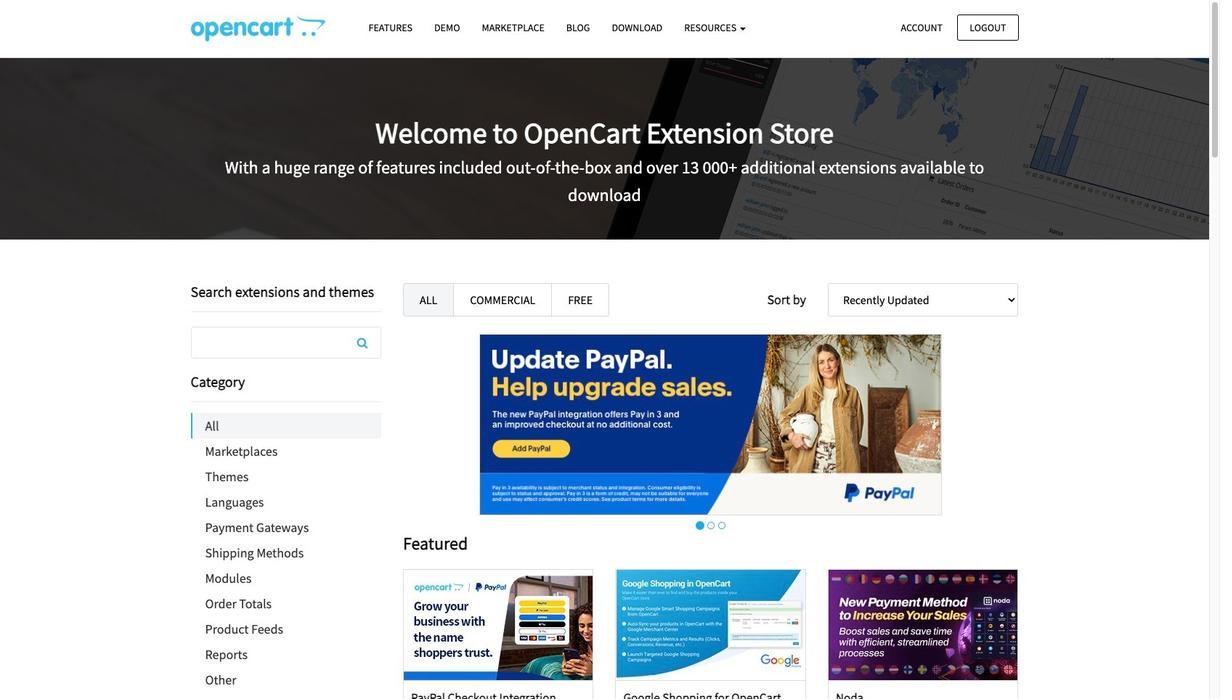 Task type: locate. For each thing, give the bounding box(es) containing it.
search image
[[357, 337, 368, 349]]

None text field
[[191, 328, 381, 358]]

paypal checkout integration image
[[404, 570, 593, 680]]



Task type: describe. For each thing, give the bounding box(es) containing it.
noda image
[[829, 570, 1018, 680]]

opencart extensions image
[[191, 15, 325, 41]]

google shopping for opencart image
[[616, 570, 805, 680]]

paypal payment gateway image
[[480, 334, 942, 516]]



Task type: vqa. For each thing, say whether or not it's contained in the screenshot.
Opencart extensions "image"
yes



